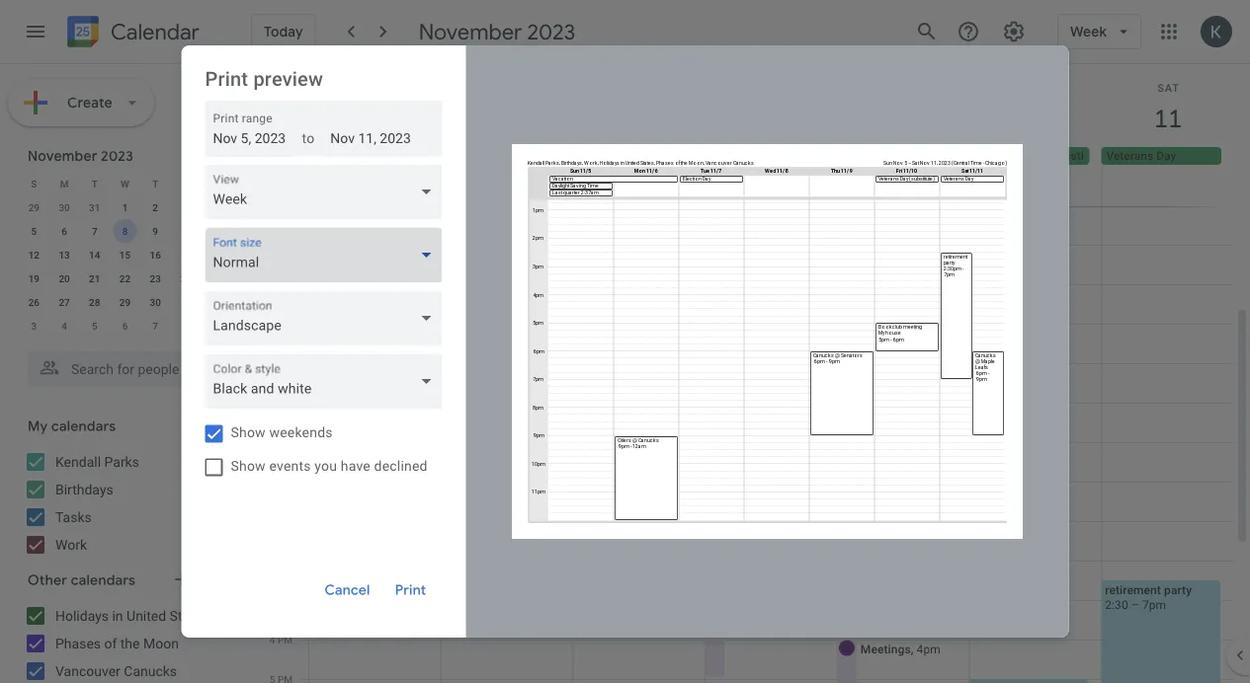 Task type: vqa. For each thing, say whether or not it's contained in the screenshot.
8 cell
yes



Task type: describe. For each thing, give the bounding box(es) containing it.
29 for 29 element
[[119, 296, 131, 308]]

other calendars
[[28, 572, 135, 590]]

events
[[269, 459, 311, 475]]

support image
[[957, 20, 980, 43]]

8 for 8
[[122, 225, 128, 237]]

0 horizontal spatial 9
[[153, 225, 158, 237]]

20
[[59, 273, 70, 285]]

3 day from the left
[[1156, 149, 1176, 163]]

11 am
[[264, 437, 293, 449]]

9am
[[520, 366, 544, 380]]

1 t from the left
[[92, 178, 98, 190]]

15 element
[[113, 243, 137, 267]]

4 pm
[[270, 634, 293, 646]]

6 for december 6 element
[[122, 320, 128, 332]]

4 for december 4 element
[[61, 320, 67, 332]]

work
[[55, 537, 87, 553]]

of
[[104, 636, 117, 652]]

11 for 11
[[210, 225, 222, 237]]

16 element
[[143, 243, 167, 267]]

december 3 element
[[22, 314, 46, 338]]

december 5 element
[[83, 314, 107, 338]]

calendar heading
[[107, 18, 199, 46]]

11 element
[[204, 219, 228, 243]]

23
[[150, 273, 161, 285]]

cancel
[[325, 582, 370, 600]]

, for 10am
[[647, 406, 649, 419]]

26
[[28, 296, 40, 308]]

gmt-
[[259, 151, 281, 163]]

retirement party 2:30 – 7pm
[[1105, 584, 1192, 612]]

veterans day (substitute) veterans day
[[974, 149, 1176, 163]]

today button
[[251, 14, 316, 49]]

weekends
[[269, 425, 333, 441]]

print preview element
[[0, 0, 1250, 684]]

row containing 3
[[19, 314, 231, 338]]

meetings , 10am
[[596, 406, 683, 419]]

row containing meetings
[[300, 8, 1234, 684]]

kendall
[[55, 454, 101, 470]]

0 horizontal spatial 6
[[61, 225, 67, 237]]

states
[[170, 608, 209, 625]]

28
[[89, 296, 100, 308]]

5 inside "december 5" element
[[92, 320, 97, 332]]

show events you have declined
[[231, 459, 428, 475]]

friday column header
[[171, 172, 201, 196]]

12 pm
[[264, 476, 293, 488]]

6 for 6 am
[[269, 239, 275, 251]]

8 cell
[[110, 219, 140, 243]]

cell containing retirement party
[[1101, 8, 1234, 684]]

19
[[28, 273, 40, 285]]

the
[[120, 636, 140, 652]]

calendar
[[111, 18, 199, 46]]

my calendars
[[28, 418, 116, 436]]

25 element
[[204, 267, 228, 291]]

other calendars list
[[4, 601, 245, 684]]

my
[[28, 418, 48, 436]]

calendars for other calendars
[[71, 572, 135, 590]]

25
[[210, 273, 222, 285]]

24
[[180, 273, 191, 285]]

18
[[210, 249, 222, 261]]

1 vertical spatial 2023
[[101, 147, 133, 165]]

2 veterans from the left
[[1106, 149, 1153, 163]]

daylight
[[314, 169, 357, 183]]

december 8 element
[[174, 314, 198, 338]]

14 element
[[83, 243, 107, 267]]

w
[[121, 178, 129, 190]]

have
[[341, 459, 371, 475]]

meetings , 4pm
[[861, 643, 941, 657]]

row containing 12
[[19, 243, 231, 267]]

4 for 4 pm
[[270, 634, 275, 646]]

End date text field
[[330, 127, 411, 151]]

pm for 12 pm
[[278, 476, 293, 488]]

meetings , 9am
[[464, 366, 544, 380]]

print button
[[379, 567, 442, 615]]

meetings for meetings , 10am
[[596, 406, 647, 419]]

am for 10 am
[[277, 397, 293, 409]]

print preview
[[205, 67, 323, 90]]

3 element
[[174, 196, 198, 219]]

17
[[180, 249, 191, 261]]

11 for 11 am
[[264, 437, 275, 449]]

27
[[59, 296, 70, 308]]

other
[[28, 572, 67, 590]]

parks
[[104, 454, 139, 470]]

–
[[1131, 598, 1139, 612]]

show for show weekends
[[231, 425, 266, 441]]

0 horizontal spatial 1
[[122, 202, 128, 213]]

cancel button
[[316, 567, 379, 615]]

grid containing vacation
[[253, 8, 1250, 684]]

print preview image
[[512, 144, 1023, 540]]

30 element
[[143, 291, 167, 314]]

0 horizontal spatial 2
[[153, 202, 158, 213]]

(substitute)
[[1047, 149, 1109, 163]]

m
[[60, 178, 69, 190]]

0 horizontal spatial 5
[[31, 225, 37, 237]]

december 2 element
[[204, 291, 228, 314]]

13
[[59, 249, 70, 261]]

4pm
[[917, 643, 941, 657]]

2:37am
[[382, 189, 422, 203]]

october 30 element
[[52, 196, 76, 219]]

moon
[[143, 636, 179, 652]]

october 31 element
[[83, 196, 107, 219]]

am for 8 am
[[277, 318, 293, 330]]

veterans day button
[[1101, 147, 1221, 165]]

holidays
[[55, 608, 109, 625]]

05
[[281, 151, 293, 163]]

31
[[89, 202, 100, 213]]

12 for 12 pm
[[264, 476, 275, 488]]

18 element
[[204, 243, 228, 267]]

10am
[[652, 406, 683, 419]]

12 element
[[22, 243, 46, 267]]

9 am
[[269, 358, 293, 370]]

december 6 element
[[113, 314, 137, 338]]

november 2023 grid
[[19, 172, 231, 338]]

range
[[242, 111, 273, 125]]

declined
[[374, 459, 428, 475]]

14
[[89, 249, 100, 261]]

12 for 12
[[28, 249, 40, 261]]

, for 9am
[[514, 366, 517, 380]]

Start date text field
[[213, 127, 286, 151]]

2:30
[[1105, 598, 1128, 612]]

meetings for meetings , 9am
[[464, 366, 514, 380]]

17 element
[[174, 243, 198, 267]]



Task type: locate. For each thing, give the bounding box(es) containing it.
meetings for meetings , 8am
[[861, 327, 911, 340]]

row group containing 29
[[19, 196, 231, 338]]

pm
[[278, 476, 293, 488], [278, 634, 293, 646]]

11 up events
[[264, 437, 275, 449]]

10 inside row group
[[180, 225, 191, 237]]

23 element
[[143, 267, 167, 291]]

8am
[[917, 327, 940, 340]]

22
[[119, 273, 131, 285]]

20 element
[[52, 267, 76, 291]]

1 up 8 cell
[[122, 202, 128, 213]]

0 vertical spatial show
[[231, 425, 266, 441]]

1 vertical spatial 6
[[269, 239, 275, 251]]

0 horizontal spatial 7
[[92, 225, 97, 237]]

pm for 4 pm
[[278, 634, 293, 646]]

28 element
[[83, 291, 107, 314]]

calendars for my calendars
[[51, 418, 116, 436]]

1 vertical spatial 30
[[150, 296, 161, 308]]

1 vertical spatial 7
[[269, 279, 275, 291]]

5 down october 29 element
[[31, 225, 37, 237]]

1 vertical spatial calendars
[[71, 572, 135, 590]]

2 t from the left
[[152, 178, 158, 190]]

am down 8 am
[[277, 358, 293, 370]]

1 horizontal spatial veterans
[[1106, 149, 1153, 163]]

29
[[28, 202, 40, 213], [119, 296, 131, 308]]

0 horizontal spatial 12
[[28, 249, 40, 261]]

0 vertical spatial 29
[[28, 202, 40, 213]]

0 horizontal spatial november
[[28, 147, 97, 165]]

0 vertical spatial 9
[[153, 225, 158, 237]]

0 horizontal spatial day
[[624, 149, 644, 163]]

7 down 6 am
[[269, 279, 275, 291]]

30 down m
[[59, 202, 70, 213]]

1 horizontal spatial 7
[[153, 320, 158, 332]]

1 day from the left
[[624, 149, 644, 163]]

2 am from the top
[[277, 279, 293, 291]]

am for 7 am
[[277, 279, 293, 291]]

0 vertical spatial 4
[[213, 202, 219, 213]]

0 horizontal spatial 29
[[28, 202, 40, 213]]

1 horizontal spatial 8
[[269, 318, 275, 330]]

30 inside october 30 element
[[59, 202, 70, 213]]

26 element
[[22, 291, 46, 314]]

2
[[153, 202, 158, 213], [213, 296, 219, 308]]

am
[[277, 239, 293, 251], [277, 279, 293, 291], [277, 318, 293, 330], [277, 358, 293, 370], [277, 397, 293, 409], [277, 437, 293, 449]]

2 show from the top
[[231, 459, 266, 475]]

1 s from the left
[[31, 178, 37, 190]]

ends
[[429, 169, 454, 183]]

october 29 element
[[22, 196, 46, 219]]

29 left october 30 element
[[28, 202, 40, 213]]

1 horizontal spatial 2023
[[527, 18, 575, 45]]

12
[[28, 249, 40, 261], [264, 476, 275, 488]]

0 vertical spatial 2023
[[527, 18, 575, 45]]

december 4 element
[[52, 314, 76, 338]]

december 9 element
[[204, 314, 228, 338]]

, left 8am
[[911, 327, 914, 340]]

8 for 8 am
[[269, 318, 275, 330]]

2 vertical spatial 4
[[270, 634, 275, 646]]

show up the 12 pm
[[231, 459, 266, 475]]

my calendars button
[[4, 411, 245, 443]]

meetings
[[861, 327, 911, 340], [464, 366, 514, 380], [596, 406, 647, 419], [861, 643, 911, 657]]

9 for the december 9 'element'
[[213, 320, 219, 332]]

10 up show weekends
[[264, 397, 275, 409]]

1 vertical spatial november 2023
[[28, 147, 133, 165]]

day right election
[[624, 149, 644, 163]]

daylight saving time ends last quarter 2:37am
[[314, 169, 454, 203]]

am down 6 am
[[277, 279, 293, 291]]

1 inside 'element'
[[183, 296, 188, 308]]

1 horizontal spatial november 2023
[[419, 18, 575, 45]]

9 up the 10 am
[[269, 358, 275, 370]]

print range
[[213, 111, 273, 125]]

meetings left 9am
[[464, 366, 514, 380]]

30 down 23
[[150, 296, 161, 308]]

day left (substitute) on the right of the page
[[1024, 149, 1044, 163]]

1 horizontal spatial 30
[[150, 296, 161, 308]]

1 horizontal spatial 6
[[122, 320, 128, 332]]

meetings left 10am
[[596, 406, 647, 419]]

2 left 3 element
[[153, 202, 158, 213]]

tasks
[[55, 509, 92, 526]]

veterans
[[974, 149, 1021, 163], [1106, 149, 1153, 163]]

to
[[302, 130, 315, 147]]

united
[[127, 608, 166, 625]]

0 vertical spatial 5
[[31, 225, 37, 237]]

birthdays
[[55, 482, 113, 498]]

row
[[300, 8, 1234, 684], [300, 147, 1250, 207], [19, 172, 231, 196], [19, 196, 231, 219], [19, 219, 231, 243], [19, 243, 231, 267], [19, 267, 231, 291], [19, 291, 231, 314], [19, 314, 231, 338]]

vancouver
[[55, 664, 120, 680]]

1 horizontal spatial 11
[[264, 437, 275, 449]]

1 vertical spatial 8
[[269, 318, 275, 330]]

0 horizontal spatial 10
[[180, 225, 191, 237]]

2 s from the left
[[213, 178, 219, 190]]

day for veterans
[[1024, 149, 1044, 163]]

22 element
[[113, 267, 137, 291]]

12 down events
[[264, 476, 275, 488]]

other calendars button
[[4, 565, 245, 597]]

row containing 29
[[19, 196, 231, 219]]

0 vertical spatial 1
[[122, 202, 128, 213]]

am for 6 am
[[277, 239, 293, 251]]

4
[[213, 202, 219, 213], [61, 320, 67, 332], [270, 634, 275, 646]]

last quarter 2:37am button
[[309, 187, 429, 205]]

2 day from the left
[[1024, 149, 1044, 163]]

0 horizontal spatial 2023
[[101, 147, 133, 165]]

, left 10am
[[647, 406, 649, 419]]

meetings for meetings , 4pm
[[861, 643, 911, 657]]

10 am
[[264, 397, 293, 409]]

4 am from the top
[[277, 358, 293, 370]]

vancouver canucks
[[55, 664, 177, 680]]

meetings left 8am
[[861, 327, 911, 340]]

0 vertical spatial november
[[419, 18, 522, 45]]

row containing 5
[[19, 219, 231, 243]]

1 vertical spatial show
[[231, 459, 266, 475]]

december 1 element
[[174, 291, 198, 314]]

retirement
[[1105, 584, 1161, 597]]

0 horizontal spatial november 2023
[[28, 147, 133, 165]]

0 horizontal spatial t
[[92, 178, 98, 190]]

1 veterans from the left
[[974, 149, 1021, 163]]

, left 4pm on the right bottom
[[911, 643, 914, 657]]

21 element
[[83, 267, 107, 291]]

print
[[205, 67, 248, 90], [213, 111, 239, 125], [395, 582, 426, 600]]

day inside election day button
[[624, 149, 644, 163]]

1 am from the top
[[277, 239, 293, 251]]

0 vertical spatial 7
[[92, 225, 97, 237]]

1 horizontal spatial 10
[[264, 397, 275, 409]]

16
[[150, 249, 161, 261]]

6 am from the top
[[277, 437, 293, 449]]

today
[[264, 23, 303, 41]]

9 up 16 element
[[153, 225, 158, 237]]

5 am from the top
[[277, 397, 293, 409]]

gmt-05
[[259, 151, 293, 163]]

you
[[315, 459, 337, 475]]

10 element
[[174, 219, 198, 243]]

0 horizontal spatial 30
[[59, 202, 70, 213]]

11
[[210, 225, 222, 237], [264, 437, 275, 449]]

am up events
[[277, 437, 293, 449]]

row containing 19
[[19, 267, 231, 291]]

0 vertical spatial 30
[[59, 202, 70, 213]]

2 horizontal spatial 9
[[269, 358, 275, 370]]

row containing s
[[19, 172, 231, 196]]

6 up 13 element
[[61, 225, 67, 237]]

0 vertical spatial 10
[[180, 225, 191, 237]]

24 element
[[174, 267, 198, 291]]

2 vertical spatial print
[[395, 582, 426, 600]]

print for print range
[[213, 111, 239, 125]]

cell
[[309, 8, 441, 684], [439, 8, 574, 684], [572, 8, 706, 684], [704, 8, 838, 684], [836, 8, 970, 684], [969, 8, 1102, 684], [1101, 8, 1234, 684], [308, 147, 573, 207], [441, 147, 573, 207], [705, 147, 837, 207], [837, 147, 969, 207]]

, for 8am
[[911, 327, 914, 340]]

1 vertical spatial 9
[[213, 320, 219, 332]]

show for show events you have declined
[[231, 459, 266, 475]]

daylight saving time ends button
[[309, 167, 454, 185]]

am for 11 am
[[277, 437, 293, 449]]

1 show from the top
[[231, 425, 266, 441]]

calendars up kendall
[[51, 418, 116, 436]]

7 down october 31 element
[[92, 225, 97, 237]]

30 inside 30 element
[[150, 296, 161, 308]]

canucks
[[124, 664, 177, 680]]

7 am
[[269, 279, 293, 291]]

1 vertical spatial 2
[[213, 296, 219, 308]]

grid
[[253, 8, 1250, 684]]

party
[[1164, 584, 1192, 597]]

1 vertical spatial pm
[[278, 634, 293, 646]]

calendar element
[[63, 12, 199, 55]]

1 vertical spatial 10
[[264, 397, 275, 409]]

print up print range
[[205, 67, 248, 90]]

6 am
[[269, 239, 293, 251]]

0 vertical spatial november 2023
[[419, 18, 575, 45]]

0 vertical spatial calendars
[[51, 418, 116, 436]]

show down the 10 am
[[231, 425, 266, 441]]

1 horizontal spatial day
[[1024, 149, 1044, 163]]

7 down 30 element
[[153, 320, 158, 332]]

10 for 10 am
[[264, 397, 275, 409]]

10
[[180, 225, 191, 237], [264, 397, 275, 409]]

6
[[61, 225, 67, 237], [269, 239, 275, 251], [122, 320, 128, 332]]

am up show weekends
[[277, 397, 293, 409]]

phases
[[55, 636, 101, 652]]

1 vertical spatial 29
[[119, 296, 131, 308]]

my calendars list
[[4, 447, 245, 561]]

kendall parks
[[55, 454, 139, 470]]

day
[[624, 149, 644, 163], [1024, 149, 1044, 163], [1156, 149, 1176, 163]]

2 vertical spatial 6
[[122, 320, 128, 332]]

2 down 25 element
[[213, 296, 219, 308]]

2 horizontal spatial 7
[[269, 279, 275, 291]]

12 inside row group
[[28, 249, 40, 261]]

s right friday "column header"
[[213, 178, 219, 190]]

8 up "9 am" on the bottom left
[[269, 318, 275, 330]]

print for print preview
[[205, 67, 248, 90]]

30 for 30 element
[[150, 296, 161, 308]]

9 for 9 am
[[269, 358, 275, 370]]

day right (substitute) on the right of the page
[[1156, 149, 1176, 163]]

row group
[[19, 196, 231, 338]]

29 for october 29 element
[[28, 202, 40, 213]]

1 pm from the top
[[278, 476, 293, 488]]

calendars up in
[[71, 572, 135, 590]]

0 vertical spatial 11
[[210, 225, 222, 237]]

30
[[59, 202, 70, 213], [150, 296, 161, 308]]

am up 7 am
[[277, 239, 293, 251]]

meetings left 4pm on the right bottom
[[861, 643, 911, 657]]

election day button
[[573, 147, 693, 165]]

december 7 element
[[143, 314, 167, 338]]

2 pm from the top
[[278, 634, 293, 646]]

12 up 19
[[28, 249, 40, 261]]

None field
[[205, 165, 450, 220], [205, 228, 450, 283], [205, 291, 450, 346], [205, 354, 450, 410], [205, 165, 450, 220], [205, 228, 450, 283], [205, 291, 450, 346], [205, 354, 450, 410]]

t
[[92, 178, 98, 190], [152, 178, 158, 190]]

19 element
[[22, 267, 46, 291]]

1 vertical spatial 11
[[264, 437, 275, 449]]

, for 4pm
[[911, 643, 914, 657]]

cell containing vacation
[[308, 147, 573, 207]]

2 horizontal spatial 6
[[269, 239, 275, 251]]

30 for october 30 element
[[59, 202, 70, 213]]

1 horizontal spatial 4
[[213, 202, 219, 213]]

row inside grid
[[300, 147, 1250, 207]]

0 horizontal spatial veterans
[[974, 149, 1021, 163]]

t right w
[[152, 178, 158, 190]]

9 inside grid
[[269, 358, 275, 370]]

1 horizontal spatial t
[[152, 178, 158, 190]]

saving
[[360, 169, 396, 183]]

15
[[119, 249, 131, 261]]

0 vertical spatial 2
[[153, 202, 158, 213]]

, left 9am
[[514, 366, 517, 380]]

print left "range"
[[213, 111, 239, 125]]

november
[[419, 18, 522, 45], [28, 147, 97, 165]]

holidays in united states
[[55, 608, 209, 625]]

29 down the 22
[[119, 296, 131, 308]]

meetings , 8am
[[861, 327, 940, 340]]

3
[[31, 320, 37, 332]]

1 vertical spatial 4
[[61, 320, 67, 332]]

29 element
[[113, 291, 137, 314]]

1 horizontal spatial november
[[419, 18, 522, 45]]

am for 9 am
[[277, 358, 293, 370]]

row containing vacation
[[300, 147, 1250, 207]]

6 down 29 element
[[122, 320, 128, 332]]

print inside button
[[395, 582, 426, 600]]

None search field
[[0, 344, 245, 387]]

3 am from the top
[[277, 318, 293, 330]]

2 horizontal spatial 4
[[270, 634, 275, 646]]

1 horizontal spatial s
[[213, 178, 219, 190]]

0 vertical spatial 12
[[28, 249, 40, 261]]

5 down 28 element
[[92, 320, 97, 332]]

1 horizontal spatial 9
[[213, 320, 219, 332]]

6 up 7 am
[[269, 239, 275, 251]]

,
[[911, 327, 914, 340], [514, 366, 517, 380], [647, 406, 649, 419], [911, 643, 914, 657]]

21
[[89, 273, 100, 285]]

0 vertical spatial 6
[[61, 225, 67, 237]]

s up october 29 element
[[31, 178, 37, 190]]

2 vertical spatial 9
[[269, 358, 275, 370]]

1 vertical spatial november
[[28, 147, 97, 165]]

row containing 26
[[19, 291, 231, 314]]

print right cancel button
[[395, 582, 426, 600]]

10 for 10
[[180, 225, 191, 237]]

1 vertical spatial 5
[[92, 320, 97, 332]]

10 up 17
[[180, 225, 191, 237]]

1 horizontal spatial 1
[[183, 296, 188, 308]]

last
[[314, 189, 337, 203]]

8
[[122, 225, 128, 237], [269, 318, 275, 330]]

1 vertical spatial 12
[[264, 476, 275, 488]]

1 vertical spatial print
[[213, 111, 239, 125]]

11 up the 18
[[210, 225, 222, 237]]

7 for 7 am
[[269, 279, 275, 291]]

9 inside 'element'
[[213, 320, 219, 332]]

preview
[[253, 67, 323, 90]]

1 horizontal spatial 5
[[92, 320, 97, 332]]

0 vertical spatial 8
[[122, 225, 128, 237]]

8 am
[[269, 318, 293, 330]]

election day
[[578, 149, 644, 163]]

0 horizontal spatial 11
[[210, 225, 222, 237]]

election
[[578, 149, 621, 163]]

1 horizontal spatial 29
[[119, 296, 131, 308]]

0 horizontal spatial 8
[[122, 225, 128, 237]]

0 horizontal spatial s
[[31, 178, 37, 190]]

am up "9 am" on the bottom left
[[277, 318, 293, 330]]

0 vertical spatial pm
[[278, 476, 293, 488]]

quarter
[[340, 189, 379, 203]]

9 down december 2 element
[[213, 320, 219, 332]]

1 horizontal spatial 2
[[213, 296, 219, 308]]

0 vertical spatial print
[[205, 67, 248, 90]]

7 for december 7 element
[[153, 320, 158, 332]]

11 inside "element"
[[210, 225, 222, 237]]

t up october 31 element
[[92, 178, 98, 190]]

2 horizontal spatial day
[[1156, 149, 1176, 163]]

2 vertical spatial 7
[[153, 320, 158, 332]]

0 horizontal spatial 4
[[61, 320, 67, 332]]

1 horizontal spatial 12
[[264, 476, 275, 488]]

day for election
[[624, 149, 644, 163]]

main drawer image
[[24, 20, 47, 43]]

8 inside cell
[[122, 225, 128, 237]]

27 element
[[52, 291, 76, 314]]

13 element
[[52, 243, 76, 267]]

1 up 'december 8' "element"
[[183, 296, 188, 308]]

1 vertical spatial 1
[[183, 296, 188, 308]]

in
[[112, 608, 123, 625]]

8 up 15 element
[[122, 225, 128, 237]]

veterans day (substitute) button
[[969, 147, 1109, 165]]

vacation
[[320, 149, 367, 163]]

vacation button
[[308, 147, 561, 165]]

7pm
[[1142, 598, 1166, 612]]

november 2023
[[419, 18, 575, 45], [28, 147, 133, 165]]

show weekends
[[231, 425, 333, 441]]



